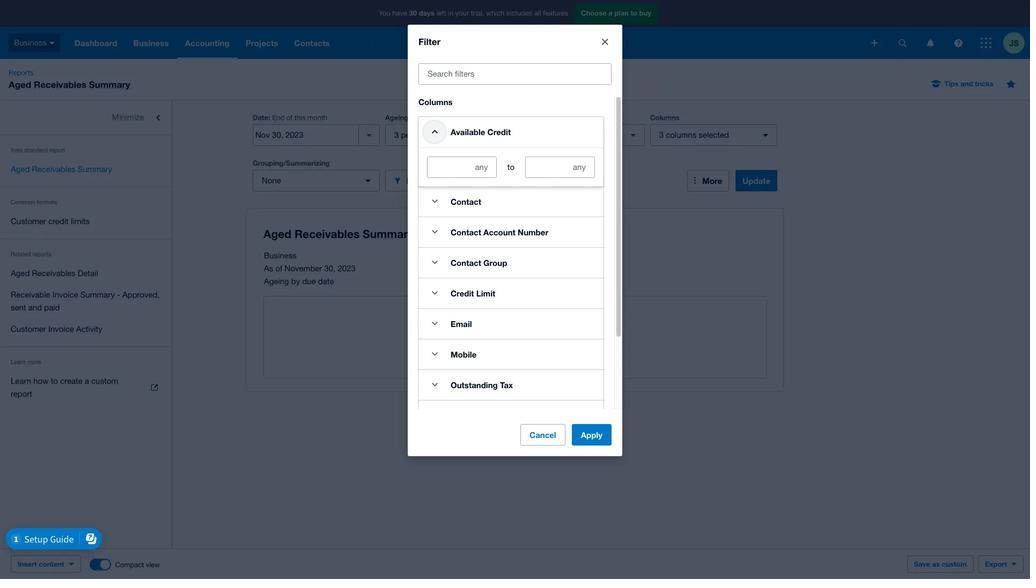 Task type: vqa. For each thing, say whether or not it's contained in the screenshot.
"of" inside Business As of November 30, 2023 Ageing by due date
yes



Task type: describe. For each thing, give the bounding box(es) containing it.
0 vertical spatial report
[[49, 147, 65, 153]]

left
[[436, 9, 446, 17]]

periods
[[401, 130, 428, 139]]

activity
[[76, 325, 102, 334]]

ageing inside business as of november 30, 2023 ageing by due date
[[264, 277, 289, 286]]

xero standard report
[[11, 147, 65, 153]]

a inside learn how to create a custom report
[[85, 377, 89, 386]]

aged receivables detail
[[11, 269, 98, 278]]

grouping/summarizing
[[253, 159, 330, 167]]

formats
[[37, 199, 57, 205]]

expand image for credit limit
[[424, 283, 445, 304]]

end
[[272, 114, 284, 122]]

common formats
[[11, 199, 57, 205]]

of for 3 periods of 30 day
[[430, 130, 437, 139]]

learn for learn more
[[11, 359, 26, 365]]

customer credit limits
[[11, 217, 90, 226]]

aged receivables summary
[[11, 165, 112, 174]]

due
[[302, 277, 316, 286]]

ageing by
[[518, 113, 551, 122]]

filter button
[[385, 170, 512, 192]]

expand image for contact
[[424, 191, 445, 212]]

columns inside filter dialog
[[418, 97, 453, 107]]

save as custom
[[914, 560, 967, 569]]

and inside button
[[961, 79, 973, 88]]

you
[[379, 9, 390, 17]]

aged for aged receivables detail
[[11, 269, 30, 278]]

of for business as of november 30, 2023 ageing by due date
[[275, 264, 282, 273]]

export button
[[978, 556, 1024, 573]]

number
[[518, 227, 548, 237]]

includes
[[506, 9, 532, 17]]

business for business as of november 30, 2023 ageing by due date
[[264, 251, 297, 260]]

filter inside dialog
[[418, 36, 441, 47]]

1 any number field from the left
[[428, 157, 496, 177]]

customer credit limits link
[[0, 211, 172, 232]]

compact
[[115, 561, 144, 569]]

plan
[[615, 9, 629, 17]]

business for business
[[14, 38, 47, 47]]

more
[[702, 176, 722, 186]]

you have 30 days left in your trial, which includes all features
[[379, 9, 568, 17]]

days
[[419, 9, 434, 17]]

contact for contact account number
[[451, 227, 481, 237]]

periods
[[410, 113, 436, 122]]

and inside 'receivable invoice summary - approved, sent and paid'
[[28, 303, 42, 312]]

receivable
[[11, 290, 50, 299]]

:
[[268, 113, 270, 122]]

customer invoice activity link
[[0, 319, 172, 340]]

by
[[291, 277, 300, 286]]

content
[[39, 560, 64, 569]]

tips
[[945, 79, 959, 88]]

paid
[[44, 303, 60, 312]]

detail
[[78, 269, 98, 278]]

navigation inside the js banner
[[66, 27, 864, 59]]

expand image for contact group
[[424, 252, 445, 273]]

credit
[[48, 217, 69, 226]]

customer for customer credit limits
[[11, 217, 46, 226]]

export
[[985, 560, 1007, 569]]

learn how to create a custom report link
[[0, 371, 172, 405]]

js
[[1009, 38, 1019, 47]]

choose
[[581, 9, 607, 17]]

ageing periods
[[385, 113, 436, 122]]

receivable invoice summary - approved, sent and paid
[[11, 290, 160, 312]]

tips and tricks button
[[925, 75, 1000, 92]]

update
[[743, 176, 770, 186]]

more button
[[687, 170, 729, 192]]

apply
[[581, 430, 603, 440]]

credit limit
[[451, 289, 495, 298]]

insert
[[18, 560, 37, 569]]

columns
[[666, 130, 696, 139]]

1 horizontal spatial columns
[[650, 113, 680, 122]]

which
[[486, 9, 504, 17]]

cancel button
[[520, 425, 565, 446]]

none
[[262, 176, 281, 185]]

related
[[11, 251, 31, 258]]

show
[[516, 343, 536, 352]]

create
[[60, 377, 83, 386]]

customer for customer invoice activity
[[11, 325, 46, 334]]

svg image
[[927, 39, 934, 47]]

3 periods of 30 day
[[394, 130, 465, 139]]

expand image for mobile
[[424, 344, 445, 365]]

have
[[392, 9, 407, 17]]

to inside filter dialog
[[507, 162, 515, 172]]

filter inside button
[[406, 176, 426, 185]]

receivables inside reports aged receivables summary
[[34, 79, 86, 90]]

buy
[[639, 9, 651, 17]]

a inside the js banner
[[609, 9, 613, 17]]

in
[[448, 9, 453, 17]]

all
[[534, 9, 541, 17]]

Select end date field
[[253, 125, 358, 145]]

filter dialog
[[408, 25, 622, 492]]

save
[[914, 560, 930, 569]]

ageing for ageing periods
[[385, 113, 408, 122]]

summary for receivables
[[78, 165, 112, 174]]

contact account number
[[451, 227, 548, 237]]

of inside date : end of this month
[[286, 114, 293, 122]]

account
[[483, 227, 516, 237]]

3 for 3 columns selected
[[659, 130, 664, 139]]

3 columns selected
[[659, 130, 729, 139]]

collapse image
[[424, 121, 445, 143]]



Task type: locate. For each thing, give the bounding box(es) containing it.
2 vertical spatial contact
[[451, 258, 481, 268]]

3 left periods
[[394, 130, 399, 139]]

1 vertical spatial credit
[[451, 289, 474, 298]]

3 left columns
[[659, 130, 664, 139]]

summary inside 'receivable invoice summary - approved, sent and paid'
[[80, 290, 115, 299]]

minimize button
[[0, 107, 172, 128]]

available
[[451, 127, 485, 137]]

ageing down 'as' in the left of the page
[[264, 277, 289, 286]]

0 vertical spatial business
[[14, 38, 47, 47]]

0 horizontal spatial 3
[[394, 130, 399, 139]]

tips and tricks
[[945, 79, 994, 88]]

summary left -
[[80, 290, 115, 299]]

aged receivables detail link
[[0, 263, 172, 284]]

custom right create
[[91, 377, 118, 386]]

0 horizontal spatial ageing
[[264, 277, 289, 286]]

date : end of this month
[[253, 113, 327, 122]]

1 vertical spatial custom
[[942, 560, 967, 569]]

0 horizontal spatial a
[[85, 377, 89, 386]]

xero
[[11, 147, 23, 153]]

aged down 'reports' link
[[9, 79, 31, 90]]

ageing left by
[[518, 113, 541, 122]]

report up aged receivables summary
[[49, 147, 65, 153]]

1 horizontal spatial credit
[[487, 127, 511, 137]]

a left plan
[[609, 9, 613, 17]]

of right 'as' in the left of the page
[[275, 264, 282, 273]]

3 inside button
[[394, 130, 399, 139]]

0 horizontal spatial 30
[[409, 9, 417, 17]]

0 vertical spatial summary
[[89, 79, 130, 90]]

summary
[[89, 79, 130, 90], [78, 165, 112, 174], [80, 290, 115, 299]]

aged down xero
[[11, 165, 30, 174]]

2023
[[338, 264, 356, 273]]

custom inside learn how to create a custom report
[[91, 377, 118, 386]]

summary down minimize button
[[78, 165, 112, 174]]

0 vertical spatial invoice
[[52, 290, 78, 299]]

invoice inside 'receivable invoice summary - approved, sent and paid'
[[52, 290, 78, 299]]

contact up contact group
[[451, 227, 481, 237]]

3 expand image from the top
[[424, 252, 445, 273]]

0 vertical spatial a
[[609, 9, 613, 17]]

and down receivable
[[28, 303, 42, 312]]

1 vertical spatial a
[[85, 377, 89, 386]]

1 vertical spatial summary
[[78, 165, 112, 174]]

receivables down 'reports' link
[[34, 79, 86, 90]]

learn
[[11, 359, 26, 365], [11, 377, 31, 386]]

group
[[483, 258, 507, 268]]

related reports
[[11, 251, 51, 258]]

customer down common formats
[[11, 217, 46, 226]]

summary up minimize
[[89, 79, 130, 90]]

business as of november 30, 2023 ageing by due date
[[264, 251, 356, 286]]

to inside learn how to create a custom report
[[51, 377, 58, 386]]

2 any number field from the left
[[526, 157, 594, 177]]

as
[[932, 560, 940, 569]]

columns
[[418, 97, 453, 107], [650, 113, 680, 122]]

0 horizontal spatial and
[[28, 303, 42, 312]]

any number field down by
[[526, 157, 594, 177]]

of inside business as of november 30, 2023 ageing by due date
[[275, 264, 282, 273]]

0 horizontal spatial report
[[11, 390, 32, 399]]

2 vertical spatial of
[[275, 264, 282, 273]]

1 vertical spatial and
[[28, 303, 42, 312]]

2 3 from the left
[[659, 130, 664, 139]]

1 vertical spatial learn
[[11, 377, 31, 386]]

invoice up paid
[[52, 290, 78, 299]]

of
[[286, 114, 293, 122], [430, 130, 437, 139], [275, 264, 282, 273]]

0 horizontal spatial business
[[14, 38, 47, 47]]

customer down sent on the left bottom of the page
[[11, 325, 46, 334]]

sent
[[11, 303, 26, 312]]

any number field down day
[[428, 157, 496, 177]]

navigation
[[66, 27, 864, 59]]

nothing
[[477, 343, 505, 352]]

summary for invoice
[[80, 290, 115, 299]]

receivables down reports at the left
[[32, 269, 75, 278]]

any number field
[[428, 157, 496, 177], [526, 157, 594, 177]]

aged for aged receivables summary
[[11, 165, 30, 174]]

limits
[[71, 217, 90, 226]]

receivables for detail
[[32, 269, 75, 278]]

Search filters field
[[419, 64, 611, 84]]

custom inside 'button'
[[942, 560, 967, 569]]

reports aged receivables summary
[[9, 69, 130, 90]]

aged receivables summary link
[[0, 159, 172, 180]]

2 vertical spatial summary
[[80, 290, 115, 299]]

0 horizontal spatial custom
[[91, 377, 118, 386]]

0 vertical spatial aged
[[9, 79, 31, 90]]

filter down days
[[418, 36, 441, 47]]

0 vertical spatial contact
[[451, 197, 481, 206]]

this
[[294, 114, 306, 122]]

1 expand image from the top
[[424, 191, 445, 212]]

apply button
[[572, 425, 612, 446]]

to inside the js banner
[[631, 9, 637, 17]]

0 vertical spatial filter
[[418, 36, 441, 47]]

business up reports
[[14, 38, 47, 47]]

month
[[307, 114, 327, 122]]

credit left limit
[[451, 289, 474, 298]]

contact for contact
[[451, 197, 481, 206]]

columns up periods
[[418, 97, 453, 107]]

1 3 from the left
[[394, 130, 399, 139]]

1 learn from the top
[[11, 359, 26, 365]]

1 horizontal spatial of
[[286, 114, 293, 122]]

receivables
[[34, 79, 86, 90], [32, 165, 75, 174], [32, 269, 75, 278]]

customer invoice activity
[[11, 325, 102, 334]]

of right periods
[[430, 130, 437, 139]]

date
[[253, 113, 268, 122]]

1 horizontal spatial 3
[[659, 130, 664, 139]]

day
[[451, 130, 465, 139]]

2 vertical spatial receivables
[[32, 269, 75, 278]]

0 horizontal spatial columns
[[418, 97, 453, 107]]

business inside business as of november 30, 2023 ageing by due date
[[264, 251, 297, 260]]

custom right as
[[942, 560, 967, 569]]

date
[[318, 277, 334, 286]]

insert content
[[18, 560, 64, 569]]

2 horizontal spatial ageing
[[518, 113, 541, 122]]

learn left more
[[11, 359, 26, 365]]

5 expand image from the top
[[424, 313, 445, 335]]

business inside popup button
[[14, 38, 47, 47]]

to down available credit
[[507, 162, 515, 172]]

filter
[[418, 36, 441, 47], [406, 176, 426, 185]]

0 vertical spatial credit
[[487, 127, 511, 137]]

2 learn from the top
[[11, 377, 31, 386]]

email
[[451, 319, 472, 329]]

to left show
[[507, 343, 514, 352]]

1 horizontal spatial and
[[961, 79, 973, 88]]

update button
[[736, 170, 777, 192]]

1 vertical spatial receivables
[[32, 165, 75, 174]]

0 vertical spatial learn
[[11, 359, 26, 365]]

1 vertical spatial business
[[264, 251, 297, 260]]

contact left group
[[451, 258, 481, 268]]

tax
[[500, 380, 513, 390]]

save as custom button
[[907, 556, 974, 573]]

to left the buy at right top
[[631, 9, 637, 17]]

1 vertical spatial columns
[[650, 113, 680, 122]]

receivables down the xero standard report
[[32, 165, 75, 174]]

of inside button
[[430, 130, 437, 139]]

0 vertical spatial columns
[[418, 97, 453, 107]]

0 vertical spatial and
[[961, 79, 973, 88]]

common
[[11, 199, 35, 205]]

1 vertical spatial 30
[[439, 130, 448, 139]]

as
[[264, 264, 273, 273]]

ageing up periods
[[385, 113, 408, 122]]

a right create
[[85, 377, 89, 386]]

of left this
[[286, 114, 293, 122]]

aged down related
[[11, 269, 30, 278]]

3 for 3 periods of 30 day
[[394, 130, 399, 139]]

reports link
[[4, 68, 38, 78]]

learn how to create a custom report
[[11, 377, 118, 399]]

3 contact from the top
[[451, 258, 481, 268]]

available credit
[[451, 127, 511, 137]]

standard
[[24, 147, 48, 153]]

invoice for customer
[[48, 325, 74, 334]]

0 vertical spatial 30
[[409, 9, 417, 17]]

1 horizontal spatial ageing
[[385, 113, 408, 122]]

2 contact from the top
[[451, 227, 481, 237]]

business button
[[0, 27, 66, 59]]

tricks
[[975, 79, 994, 88]]

learn inside learn how to create a custom report
[[11, 377, 31, 386]]

none button
[[253, 170, 380, 192]]

contact group
[[451, 258, 507, 268]]

reports
[[9, 69, 33, 77]]

limit
[[476, 289, 495, 298]]

to
[[631, 9, 637, 17], [507, 162, 515, 172], [507, 343, 514, 352], [51, 377, 58, 386]]

4 expand image from the top
[[424, 283, 445, 304]]

business up 'as' in the left of the page
[[264, 251, 297, 260]]

expand image for contact account number
[[424, 221, 445, 243]]

30
[[409, 9, 417, 17], [439, 130, 448, 139]]

2 vertical spatial aged
[[11, 269, 30, 278]]

summary inside reports aged receivables summary
[[89, 79, 130, 90]]

0 vertical spatial customer
[[11, 217, 46, 226]]

and
[[961, 79, 973, 88], [28, 303, 42, 312]]

30 left day
[[439, 130, 448, 139]]

0 vertical spatial of
[[286, 114, 293, 122]]

js banner
[[0, 0, 1030, 59]]

1 horizontal spatial a
[[609, 9, 613, 17]]

30 inside the js banner
[[409, 9, 417, 17]]

nothing to show here
[[477, 343, 554, 352]]

view
[[146, 561, 160, 569]]

1 horizontal spatial report
[[49, 147, 65, 153]]

report inside learn how to create a custom report
[[11, 390, 32, 399]]

7 expand image from the top
[[424, 374, 445, 396]]

1 horizontal spatial any number field
[[526, 157, 594, 177]]

30 inside button
[[439, 130, 448, 139]]

1 vertical spatial contact
[[451, 227, 481, 237]]

0 horizontal spatial of
[[275, 264, 282, 273]]

customer
[[11, 217, 46, 226], [11, 325, 46, 334]]

ageing
[[385, 113, 408, 122], [518, 113, 541, 122], [264, 277, 289, 286]]

filter down periods
[[406, 176, 426, 185]]

aged
[[9, 79, 31, 90], [11, 165, 30, 174], [11, 269, 30, 278]]

learn for learn how to create a custom report
[[11, 377, 31, 386]]

2 horizontal spatial of
[[430, 130, 437, 139]]

1 vertical spatial aged
[[11, 165, 30, 174]]

6 expand image from the top
[[424, 344, 445, 365]]

columns up columns
[[650, 113, 680, 122]]

invoice down paid
[[48, 325, 74, 334]]

ageing for ageing by
[[518, 113, 541, 122]]

1 horizontal spatial business
[[264, 251, 297, 260]]

learn down learn more
[[11, 377, 31, 386]]

1 vertical spatial customer
[[11, 325, 46, 334]]

js button
[[1003, 27, 1030, 59]]

30 right have
[[409, 9, 417, 17]]

1 horizontal spatial 30
[[439, 130, 448, 139]]

contact down filter button
[[451, 197, 481, 206]]

0 vertical spatial custom
[[91, 377, 118, 386]]

november
[[285, 264, 322, 273]]

30,
[[324, 264, 336, 273]]

-
[[117, 290, 120, 299]]

how
[[33, 377, 49, 386]]

report down learn more
[[11, 390, 32, 399]]

aged inside reports aged receivables summary
[[9, 79, 31, 90]]

1 vertical spatial filter
[[406, 176, 426, 185]]

0 vertical spatial receivables
[[34, 79, 86, 90]]

minimize
[[112, 113, 144, 122]]

expand image
[[424, 191, 445, 212], [424, 221, 445, 243], [424, 252, 445, 273], [424, 283, 445, 304], [424, 313, 445, 335], [424, 344, 445, 365], [424, 374, 445, 396]]

credit right available on the top of page
[[487, 127, 511, 137]]

receivables inside aged receivables detail link
[[32, 269, 75, 278]]

3 periods of 30 day button
[[385, 124, 512, 146]]

receivables for summary
[[32, 165, 75, 174]]

2 expand image from the top
[[424, 221, 445, 243]]

contact
[[451, 197, 481, 206], [451, 227, 481, 237], [451, 258, 481, 268]]

1 contact from the top
[[451, 197, 481, 206]]

1 horizontal spatial custom
[[942, 560, 967, 569]]

to right how
[[51, 377, 58, 386]]

expand image for email
[[424, 313, 445, 335]]

invoice inside customer invoice activity link
[[48, 325, 74, 334]]

svg image inside business popup button
[[49, 42, 55, 44]]

receivables inside aged receivables summary link
[[32, 165, 75, 174]]

0 horizontal spatial credit
[[451, 289, 474, 298]]

selected
[[699, 130, 729, 139]]

invoice for receivable
[[52, 290, 78, 299]]

svg image
[[981, 38, 991, 48], [898, 39, 906, 47], [954, 39, 962, 47], [871, 40, 878, 46], [49, 42, 55, 44]]

by
[[543, 113, 551, 122]]

0 horizontal spatial any number field
[[428, 157, 496, 177]]

contact for contact group
[[451, 258, 481, 268]]

Report title field
[[261, 222, 762, 247]]

2 customer from the top
[[11, 325, 46, 334]]

and right 'tips'
[[961, 79, 973, 88]]

1 customer from the top
[[11, 217, 46, 226]]

features
[[543, 9, 568, 17]]

1 vertical spatial of
[[430, 130, 437, 139]]

choose a plan to buy
[[581, 9, 651, 17]]

compact view
[[115, 561, 160, 569]]

expand image for outstanding tax
[[424, 374, 445, 396]]

1 vertical spatial invoice
[[48, 325, 74, 334]]

custom
[[91, 377, 118, 386], [942, 560, 967, 569]]

1 vertical spatial report
[[11, 390, 32, 399]]

close image
[[594, 31, 616, 52]]

more
[[27, 359, 41, 365]]



